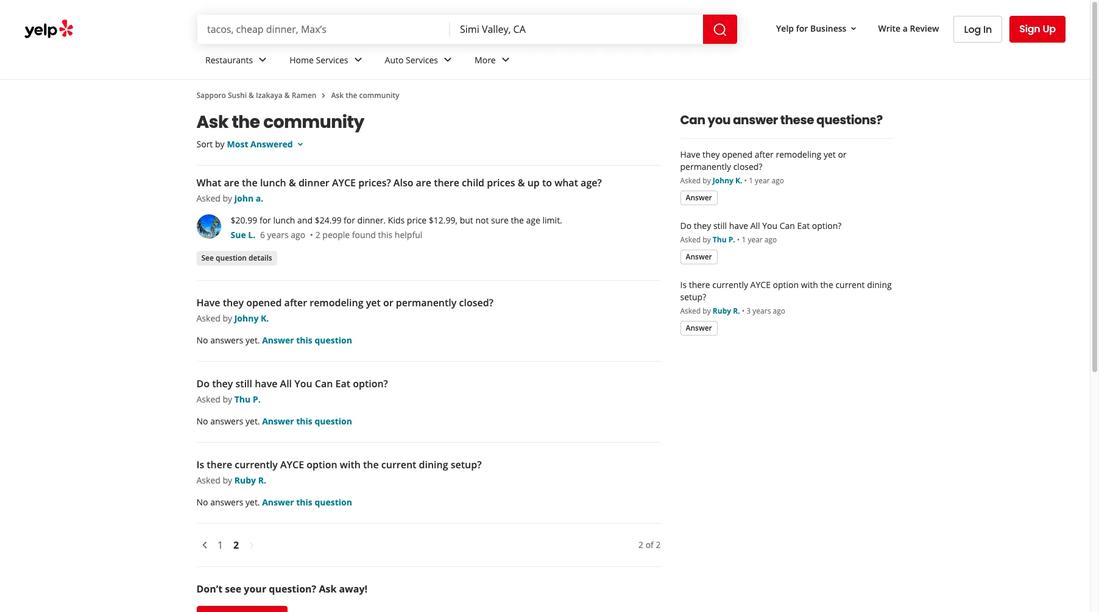 Task type: locate. For each thing, give the bounding box(es) containing it.
ask up sort by
[[197, 110, 229, 134]]

0 horizontal spatial current
[[382, 459, 417, 472]]

can for do they still have all you can eat option?
[[780, 220, 796, 232]]

0 horizontal spatial after
[[284, 296, 307, 310]]

remodeling for have they opened after remodeling yet or permanently closed? asked by johny k.
[[310, 296, 364, 310]]

helpful
[[395, 229, 423, 241]]

0 vertical spatial 1 year ago
[[749, 176, 785, 186]]

opened inside have they opened after remodeling yet or permanently closed? asked by johny k.
[[246, 296, 282, 310]]

yelp for business
[[777, 22, 847, 34]]

this down have they opened after remodeling yet or permanently closed? asked by johny k.
[[296, 335, 313, 346]]

1 year ago down do they still have all you can eat option?
[[742, 235, 778, 245]]

3 answer this question link from the top
[[262, 497, 352, 509]]

24 chevron down v2 image left auto
[[351, 53, 366, 67]]

1 down do they still have all you can eat option?
[[742, 235, 746, 245]]

3 answer link from the top
[[681, 321, 718, 336]]

3 yet. from the top
[[246, 497, 260, 509]]

remodeling
[[776, 149, 822, 160], [310, 296, 364, 310]]

2 for 2 people found this helpful
[[316, 229, 321, 241]]

ask right 16 chevron right v2 image
[[331, 90, 344, 101]]

ask the community up answered
[[197, 110, 364, 134]]

0 horizontal spatial have
[[197, 296, 220, 310]]

2 no answers yet. answer this question from the top
[[197, 416, 352, 427]]

they for have they opened after remodeling yet or permanently closed?
[[703, 149, 720, 160]]

none field near
[[460, 23, 694, 36]]

0 vertical spatial years
[[267, 229, 289, 241]]

1 vertical spatial 1
[[742, 235, 746, 245]]

opened inside have they opened after remodeling yet or permanently closed?
[[723, 149, 753, 160]]

2 vertical spatial can
[[315, 377, 333, 391]]

k. down details at the left top of the page
[[261, 313, 269, 324]]

yet inside have they opened after remodeling yet or permanently closed? asked by johny k.
[[366, 296, 381, 310]]

k.
[[736, 176, 743, 186], [261, 313, 269, 324]]

they inside do they still have all you can eat option? asked by thu p.
[[212, 377, 233, 391]]

up
[[528, 176, 540, 190]]

None search field
[[198, 15, 740, 44]]

0 vertical spatial k.
[[736, 176, 743, 186]]

no answers yet. answer this question down do they still have all you can eat option? asked by thu p.
[[197, 416, 352, 427]]

sort
[[197, 138, 213, 150]]

ask left away!
[[319, 583, 337, 596]]

k. down have they opened after remodeling yet or permanently closed?
[[736, 176, 743, 186]]

1 horizontal spatial have
[[730, 220, 749, 232]]

yet for have they opened after remodeling yet or permanently closed?
[[824, 149, 836, 160]]

16 chevron down v2 image
[[850, 24, 859, 33], [296, 140, 305, 149]]

option? for do they still have all you can eat option?
[[813, 220, 842, 232]]

ago down have they opened after remodeling yet or permanently closed?
[[772, 176, 785, 186]]

1 vertical spatial permanently
[[396, 296, 457, 310]]

0 vertical spatial currently
[[713, 279, 749, 291]]

up
[[1044, 22, 1057, 36]]

there inside is there currently ayce option with the current dining setup?
[[689, 279, 711, 291]]

2 left of
[[639, 540, 644, 551]]

setup? inside is there currently ayce option with the current dining setup?
[[681, 291, 707, 303]]

with inside is there currently ayce option with the current dining setup? asked by ruby r.
[[340, 459, 361, 472]]

setup?
[[681, 291, 707, 303], [451, 459, 482, 472]]

lunch up a.
[[260, 176, 286, 190]]

for
[[797, 22, 809, 34], [260, 215, 271, 226], [344, 215, 355, 226]]

years for 6
[[267, 229, 289, 241]]

1 vertical spatial no answers yet. answer this question
[[197, 416, 352, 427]]

remodeling inside have they opened after remodeling yet or permanently closed?
[[776, 149, 822, 160]]

thu
[[713, 235, 727, 245], [235, 394, 251, 405]]

still inside do they still have all you can eat option? asked by thu p.
[[236, 377, 252, 391]]

1 vertical spatial have
[[197, 296, 220, 310]]

24 chevron down v2 image for more
[[499, 53, 513, 67]]

opened for have they opened after remodeling yet or permanently closed? asked by johny k.
[[246, 296, 282, 310]]

all inside do they still have all you can eat option? asked by thu p.
[[280, 377, 292, 391]]

1 vertical spatial community
[[264, 110, 364, 134]]

this for remodeling
[[296, 335, 313, 346]]

for right yelp
[[797, 22, 809, 34]]

24 chevron down v2 image for home services
[[351, 53, 366, 67]]

or
[[839, 149, 847, 160], [384, 296, 394, 310]]

2 horizontal spatial there
[[689, 279, 711, 291]]

do inside do they still have all you can eat option? asked by thu p.
[[197, 377, 210, 391]]

0 vertical spatial answer link
[[681, 191, 718, 205]]

2 services from the left
[[406, 54, 438, 66]]

0 horizontal spatial currently
[[235, 459, 278, 472]]

1 vertical spatial can
[[780, 220, 796, 232]]

current
[[836, 279, 866, 291], [382, 459, 417, 472]]

yet inside have they opened after remodeling yet or permanently closed?
[[824, 149, 836, 160]]

0 vertical spatial option?
[[813, 220, 842, 232]]

answer link down asked by johny k. in the right top of the page
[[681, 191, 718, 205]]

0 horizontal spatial closed?
[[459, 296, 494, 310]]

1 vertical spatial johny k. link
[[235, 313, 269, 324]]

0 horizontal spatial k.
[[261, 313, 269, 324]]

1 horizontal spatial have
[[681, 149, 701, 160]]

1 vertical spatial is
[[197, 459, 204, 472]]

years right 3
[[753, 306, 772, 316]]

question down have they opened after remodeling yet or permanently closed? asked by johny k.
[[315, 335, 352, 346]]

remodeling inside have they opened after remodeling yet or permanently closed? asked by johny k.
[[310, 296, 364, 310]]

have up asked by johny k. in the right top of the page
[[681, 149, 701, 160]]

they inside have they opened after remodeling yet or permanently closed?
[[703, 149, 720, 160]]

0 horizontal spatial ruby
[[235, 475, 256, 487]]

0 horizontal spatial can
[[315, 377, 333, 391]]

0 vertical spatial community
[[359, 90, 400, 101]]

3 no from the top
[[197, 497, 208, 509]]

have for have they opened after remodeling yet or permanently closed? asked by johny k.
[[197, 296, 220, 310]]

answered
[[251, 138, 293, 150]]

1 inside pagination navigation 'navigation'
[[218, 539, 223, 552]]

1 vertical spatial currently
[[235, 459, 278, 472]]

1 vertical spatial answer this question link
[[262, 416, 352, 427]]

2 yet. from the top
[[246, 416, 260, 427]]

setup? for is there currently ayce option with the current dining setup?
[[681, 291, 707, 303]]

after for have they opened after remodeling yet or permanently closed?
[[755, 149, 774, 160]]

for up 6
[[260, 215, 271, 226]]

question inside see question details link
[[216, 253, 247, 263]]

question?
[[269, 583, 317, 596]]

1 horizontal spatial johny k. link
[[713, 176, 743, 186]]

ago down is there currently ayce option with the current dining setup?
[[773, 306, 786, 316]]

1 vertical spatial years
[[753, 306, 772, 316]]

1 are from the left
[[224, 176, 240, 190]]

4 24 chevron down v2 image from the left
[[499, 53, 513, 67]]

ago for have they opened after remodeling yet or permanently closed?
[[772, 176, 785, 186]]

1 horizontal spatial option?
[[813, 220, 842, 232]]

question
[[216, 253, 247, 263], [315, 335, 352, 346], [315, 416, 352, 427], [315, 497, 352, 509]]

you
[[763, 220, 778, 232], [295, 377, 313, 391]]

you for do they still have all you can eat option?
[[763, 220, 778, 232]]

&
[[249, 90, 254, 101], [285, 90, 290, 101], [289, 176, 296, 190], [518, 176, 525, 190]]

answer this question link down do they still have all you can eat option? asked by thu p.
[[262, 416, 352, 427]]

ago
[[772, 176, 785, 186], [291, 229, 306, 241], [765, 235, 778, 245], [773, 306, 786, 316]]

sushi
[[228, 90, 247, 101]]

is for is there currently ayce option with the current dining setup?
[[681, 279, 687, 291]]

2 horizontal spatial ayce
[[751, 279, 771, 291]]

the inside what are the lunch & dinner ayce prices? also are there child prices & up to what age? asked by john a.
[[242, 176, 258, 190]]

dinner
[[299, 176, 330, 190]]

1 vertical spatial there
[[689, 279, 711, 291]]

question for ayce
[[315, 497, 352, 509]]

the
[[346, 90, 358, 101], [232, 110, 260, 134], [242, 176, 258, 190], [511, 215, 524, 226], [821, 279, 834, 291], [363, 459, 379, 472]]

is inside is there currently ayce option with the current dining setup? asked by ruby r.
[[197, 459, 204, 472]]

ask
[[331, 90, 344, 101], [197, 110, 229, 134], [319, 583, 337, 596]]

$20.99 for lunch and $24.99 for dinner. kids price $12.99, but not sure the age limit.
[[231, 215, 563, 226]]

community down auto
[[359, 90, 400, 101]]

$12.99,
[[429, 215, 458, 226]]

1 answer link from the top
[[681, 191, 718, 205]]

people
[[323, 229, 350, 241]]

1 horizontal spatial 16 chevron down v2 image
[[850, 24, 859, 33]]

0 horizontal spatial ruby r. link
[[235, 475, 266, 487]]

answer
[[733, 112, 779, 129]]

asked inside what are the lunch & dinner ayce prices? also are there child prices & up to what age? asked by john a.
[[197, 193, 221, 204]]

permanently
[[681, 161, 732, 173], [396, 296, 457, 310]]

johny down see question details link
[[235, 313, 259, 324]]

services right "home"
[[316, 54, 348, 66]]

answer this question link down is there currently ayce option with the current dining setup? asked by ruby r.
[[262, 497, 352, 509]]

l.
[[248, 229, 256, 241]]

have they opened after remodeling yet or permanently closed?
[[681, 149, 847, 173]]

1 vertical spatial ruby r. link
[[235, 475, 266, 487]]

0 vertical spatial ruby r. link
[[713, 306, 741, 316]]

is inside is there currently ayce option with the current dining setup?
[[681, 279, 687, 291]]

0 vertical spatial have
[[681, 149, 701, 160]]

24 chevron down v2 image inside auto services link
[[441, 53, 455, 67]]

0 horizontal spatial johny
[[235, 313, 259, 324]]

thu inside do they still have all you can eat option? asked by thu p.
[[235, 394, 251, 405]]

1 services from the left
[[316, 54, 348, 66]]

0 vertical spatial setup?
[[681, 291, 707, 303]]

page: 1 element
[[218, 538, 223, 553]]

0 vertical spatial dining
[[868, 279, 892, 291]]

24 chevron down v2 image right 'auto services'
[[441, 53, 455, 67]]

they inside have they opened after remodeling yet or permanently closed? asked by johny k.
[[223, 296, 244, 310]]

1 horizontal spatial none field
[[460, 23, 694, 36]]

with inside is there currently ayce option with the current dining setup?
[[802, 279, 819, 291]]

have inside have they opened after remodeling yet or permanently closed? asked by johny k.
[[197, 296, 220, 310]]

1 no from the top
[[197, 335, 208, 346]]

no answers yet. answer this question up do they still have all you can eat option? asked by thu p.
[[197, 335, 352, 346]]

a.
[[256, 193, 264, 204]]

1 vertical spatial have
[[255, 377, 278, 391]]

1 horizontal spatial current
[[836, 279, 866, 291]]

have down see
[[197, 296, 220, 310]]

see
[[225, 583, 242, 596]]

year for after
[[756, 176, 770, 186]]

question down do they still have all you can eat option? asked by thu p.
[[315, 416, 352, 427]]

24 chevron down v2 image inside home services link
[[351, 53, 366, 67]]

community down 16 chevron right v2 image
[[264, 110, 364, 134]]

1 horizontal spatial or
[[839, 149, 847, 160]]

0 horizontal spatial or
[[384, 296, 394, 310]]

3 years ago
[[747, 306, 786, 316]]

current inside is there currently ayce option with the current dining setup? asked by ruby r.
[[382, 459, 417, 472]]

closed? inside have they opened after remodeling yet or permanently closed? asked by johny k.
[[459, 296, 494, 310]]

no answers yet. answer this question up 24 chevron right v2 image
[[197, 497, 352, 509]]

by inside is there currently ayce option with the current dining setup? asked by ruby r.
[[223, 475, 232, 487]]

2 are from the left
[[416, 176, 432, 190]]

answer this question link
[[262, 335, 352, 346], [262, 416, 352, 427], [262, 497, 352, 509]]

p. inside do they still have all you can eat option? asked by thu p.
[[253, 394, 261, 405]]

asked inside do they still have all you can eat option? asked by thu p.
[[197, 394, 221, 405]]

services right auto
[[406, 54, 438, 66]]

is there currently ayce option with the current dining setup?
[[681, 279, 892, 303]]

1 vertical spatial 1 year ago
[[742, 235, 778, 245]]

answer link for is there currently ayce option with the current dining setup?
[[681, 321, 718, 336]]

3 answers from the top
[[210, 497, 243, 509]]

1 none field from the left
[[207, 23, 441, 36]]

pagination navigation navigation
[[197, 524, 661, 568]]

closed?
[[734, 161, 763, 173], [459, 296, 494, 310]]

yet. for opened
[[246, 335, 260, 346]]

1 horizontal spatial closed?
[[734, 161, 763, 173]]

answer link
[[681, 191, 718, 205], [681, 250, 718, 265], [681, 321, 718, 336]]

2 left 24 chevron right v2 image
[[233, 539, 239, 552]]

have inside have they opened after remodeling yet or permanently closed?
[[681, 149, 701, 160]]

question for have
[[315, 416, 352, 427]]

0 vertical spatial permanently
[[681, 161, 732, 173]]

year
[[756, 176, 770, 186], [748, 235, 763, 245]]

none field find
[[207, 23, 441, 36]]

community
[[359, 90, 400, 101], [264, 110, 364, 134]]

1 vertical spatial with
[[340, 459, 361, 472]]

permanently inside have they opened after remodeling yet or permanently closed?
[[681, 161, 732, 173]]

answer link down asked by ruby r.
[[681, 321, 718, 336]]

1 horizontal spatial thu p. link
[[713, 235, 736, 245]]

lunch inside what are the lunch & dinner ayce prices? also are there child prices & up to what age? asked by john a.
[[260, 176, 286, 190]]

1 yet. from the top
[[246, 335, 260, 346]]

1 year ago down have they opened after remodeling yet or permanently closed?
[[749, 176, 785, 186]]

1 vertical spatial do
[[197, 377, 210, 391]]

2 answers from the top
[[210, 416, 243, 427]]

24 chevron down v2 image inside 'more' link
[[499, 53, 513, 67]]

this down do they still have all you can eat option? asked by thu p.
[[296, 416, 313, 427]]

johny
[[713, 176, 734, 186], [235, 313, 259, 324]]

business
[[811, 22, 847, 34]]

current inside is there currently ayce option with the current dining setup?
[[836, 279, 866, 291]]

Find text field
[[207, 23, 441, 36]]

2 answer this question link from the top
[[262, 416, 352, 427]]

johny k. link
[[713, 176, 743, 186], [235, 313, 269, 324]]

ayce inside is there currently ayce option with the current dining setup?
[[751, 279, 771, 291]]

$20.99
[[231, 215, 257, 226]]

answers
[[210, 335, 243, 346], [210, 416, 243, 427], [210, 497, 243, 509]]

None field
[[207, 23, 441, 36], [460, 23, 694, 36]]

2 24 chevron down v2 image from the left
[[351, 53, 366, 67]]

1 horizontal spatial with
[[802, 279, 819, 291]]

they
[[703, 149, 720, 160], [694, 220, 712, 232], [223, 296, 244, 310], [212, 377, 233, 391]]

0 horizontal spatial setup?
[[451, 459, 482, 472]]

0 horizontal spatial p.
[[253, 394, 261, 405]]

24 chevron down v2 image
[[256, 53, 270, 67], [351, 53, 366, 67], [441, 53, 455, 67], [499, 53, 513, 67]]

no for do
[[197, 416, 208, 427]]

0 horizontal spatial yet
[[366, 296, 381, 310]]

ago down do they still have all you can eat option?
[[765, 235, 778, 245]]

remodeling for have they opened after remodeling yet or permanently closed?
[[776, 149, 822, 160]]

asked by thu p.
[[681, 235, 736, 245]]

0 vertical spatial ayce
[[332, 176, 356, 190]]

ask the community right 16 chevron right v2 image
[[331, 90, 400, 101]]

2 answer link from the top
[[681, 250, 718, 265]]

1 horizontal spatial yet
[[824, 149, 836, 160]]

3 24 chevron down v2 image from the left
[[441, 53, 455, 67]]

option? inside do they still have all you can eat option? asked by thu p.
[[353, 377, 388, 391]]

years
[[267, 229, 289, 241], [753, 306, 772, 316]]

0 vertical spatial eat
[[798, 220, 810, 232]]

0 horizontal spatial services
[[316, 54, 348, 66]]

1 answer this question link from the top
[[262, 335, 352, 346]]

you inside do they still have all you can eat option? asked by thu p.
[[295, 377, 313, 391]]

opened up asked by johny k. in the right top of the page
[[723, 149, 753, 160]]

1 horizontal spatial do
[[681, 220, 692, 232]]

0 vertical spatial all
[[751, 220, 761, 232]]

1 24 chevron down v2 image from the left
[[256, 53, 270, 67]]

1 vertical spatial opened
[[246, 296, 282, 310]]

1 horizontal spatial remodeling
[[776, 149, 822, 160]]

1 vertical spatial ayce
[[751, 279, 771, 291]]

answers for opened
[[210, 335, 243, 346]]

yelp for business button
[[772, 17, 864, 39]]

0 vertical spatial johny
[[713, 176, 734, 186]]

answer
[[686, 192, 713, 203], [686, 252, 713, 262], [686, 323, 713, 333], [262, 335, 294, 346], [262, 416, 294, 427], [262, 497, 294, 509]]

& left up
[[518, 176, 525, 190]]

1 vertical spatial no
[[197, 416, 208, 427]]

don't
[[197, 583, 223, 596]]

0 horizontal spatial 16 chevron down v2 image
[[296, 140, 305, 149]]

dining inside is there currently ayce option with the current dining setup? asked by ruby r.
[[419, 459, 449, 472]]

after inside have they opened after remodeling yet or permanently closed? asked by johny k.
[[284, 296, 307, 310]]

24 chevron down v2 image right more at the top left of page
[[499, 53, 513, 67]]

sign up link
[[1010, 16, 1066, 43]]

16 chevron down v2 image right answered
[[296, 140, 305, 149]]

0 vertical spatial with
[[802, 279, 819, 291]]

0 horizontal spatial do
[[197, 377, 210, 391]]

there inside is there currently ayce option with the current dining setup? asked by ruby r.
[[207, 459, 232, 472]]

restaurants link
[[196, 44, 280, 79]]

1 vertical spatial 16 chevron down v2 image
[[296, 140, 305, 149]]

have for have they opened after remodeling yet or permanently closed?
[[681, 149, 701, 160]]

2 horizontal spatial for
[[797, 22, 809, 34]]

16 chevron down v2 image right 'business'
[[850, 24, 859, 33]]

2 vertical spatial ask
[[319, 583, 337, 596]]

answer this question link down have they opened after remodeling yet or permanently closed? asked by johny k.
[[262, 335, 352, 346]]

r. inside is there currently ayce option with the current dining setup? asked by ruby r.
[[258, 475, 266, 487]]

are up john
[[224, 176, 240, 190]]

dinner.
[[358, 215, 386, 226]]

this down kids
[[378, 229, 393, 241]]

0 vertical spatial you
[[763, 220, 778, 232]]

0 vertical spatial answers
[[210, 335, 243, 346]]

after inside have they opened after remodeling yet or permanently closed?
[[755, 149, 774, 160]]

16 chevron down v2 image for most answered
[[296, 140, 305, 149]]

1 no answers yet. answer this question from the top
[[197, 335, 352, 346]]

child
[[462, 176, 485, 190]]

can inside do they still have all you can eat option? asked by thu p.
[[315, 377, 333, 391]]

there
[[434, 176, 460, 190], [689, 279, 711, 291], [207, 459, 232, 472]]

ruby
[[713, 306, 732, 316], [235, 475, 256, 487]]

0 horizontal spatial 1
[[218, 539, 223, 552]]

2
[[316, 229, 321, 241], [233, 539, 239, 552], [639, 540, 644, 551], [656, 540, 661, 551]]

for up people
[[344, 215, 355, 226]]

2 no from the top
[[197, 416, 208, 427]]

ayce for is there currently ayce option with the current dining setup?
[[751, 279, 771, 291]]

this
[[378, 229, 393, 241], [296, 335, 313, 346], [296, 416, 313, 427], [296, 497, 313, 509]]

ayce inside what are the lunch & dinner ayce prices? also are there child prices & up to what age? asked by john a.
[[332, 176, 356, 190]]

0 vertical spatial closed?
[[734, 161, 763, 173]]

1 horizontal spatial there
[[434, 176, 460, 190]]

0 vertical spatial or
[[839, 149, 847, 160]]

lunch up 6 years ago
[[273, 215, 295, 226]]

1 horizontal spatial permanently
[[681, 161, 732, 173]]

have
[[681, 149, 701, 160], [197, 296, 220, 310]]

ago for do they still have all you can eat option?
[[765, 235, 778, 245]]

24 chevron down v2 image right "restaurants"
[[256, 53, 270, 67]]

0 vertical spatial do
[[681, 220, 692, 232]]

0 vertical spatial 16 chevron down v2 image
[[850, 24, 859, 33]]

have inside do they still have all you can eat option? asked by thu p.
[[255, 377, 278, 391]]

or inside have they opened after remodeling yet or permanently closed? asked by johny k.
[[384, 296, 394, 310]]

option
[[773, 279, 799, 291], [307, 459, 338, 472]]

16 chevron down v2 image inside the yelp for business button
[[850, 24, 859, 33]]

option? for do they still have all you can eat option? asked by thu p.
[[353, 377, 388, 391]]

or inside have they opened after remodeling yet or permanently closed?
[[839, 149, 847, 160]]

1 answers from the top
[[210, 335, 243, 346]]

0 horizontal spatial are
[[224, 176, 240, 190]]

is for is there currently ayce option with the current dining setup? asked by ruby r.
[[197, 459, 204, 472]]

currently inside is there currently ayce option with the current dining setup? asked by ruby r.
[[235, 459, 278, 472]]

for inside button
[[797, 22, 809, 34]]

eat inside do they still have all you can eat option? asked by thu p.
[[336, 377, 351, 391]]

don't see your question? ask away!
[[197, 583, 368, 596]]

still
[[714, 220, 727, 232], [236, 377, 252, 391]]

year down have they opened after remodeling yet or permanently closed?
[[756, 176, 770, 186]]

permanently inside have they opened after remodeling yet or permanently closed? asked by johny k.
[[396, 296, 457, 310]]

1 vertical spatial answers
[[210, 416, 243, 427]]

option?
[[813, 220, 842, 232], [353, 377, 388, 391]]

do they still have all you can eat option?
[[681, 220, 842, 232]]

option inside is there currently ayce option with the current dining setup? asked by ruby r.
[[307, 459, 338, 472]]

0 horizontal spatial permanently
[[396, 296, 457, 310]]

0 vertical spatial no
[[197, 335, 208, 346]]

permanently for have they opened after remodeling yet or permanently closed? asked by johny k.
[[396, 296, 457, 310]]

no answers yet. answer this question
[[197, 335, 352, 346], [197, 416, 352, 427], [197, 497, 352, 509]]

1 vertical spatial year
[[748, 235, 763, 245]]

for for $20.99
[[260, 215, 271, 226]]

24 chevron down v2 image for auto services
[[441, 53, 455, 67]]

question right see
[[216, 253, 247, 263]]

1 horizontal spatial still
[[714, 220, 727, 232]]

dining inside is there currently ayce option with the current dining setup?
[[868, 279, 892, 291]]

1 down have they opened after remodeling yet or permanently closed?
[[749, 176, 754, 186]]

auto services
[[385, 54, 438, 66]]

question down is there currently ayce option with the current dining setup? asked by ruby r.
[[315, 497, 352, 509]]

0 horizontal spatial dining
[[419, 459, 449, 472]]

option inside is there currently ayce option with the current dining setup?
[[773, 279, 799, 291]]

year down do they still have all you can eat option?
[[748, 235, 763, 245]]

have
[[730, 220, 749, 232], [255, 377, 278, 391]]

closed? inside have they opened after remodeling yet or permanently closed?
[[734, 161, 763, 173]]

16 chevron down v2 image inside most answered dropdown button
[[296, 140, 305, 149]]

answer link down asked by thu p.
[[681, 250, 718, 265]]

0 horizontal spatial remodeling
[[310, 296, 364, 310]]

this down is there currently ayce option with the current dining setup? asked by ruby r.
[[296, 497, 313, 509]]

currently inside is there currently ayce option with the current dining setup?
[[713, 279, 749, 291]]

1 right previous image
[[218, 539, 223, 552]]

all
[[751, 220, 761, 232], [280, 377, 292, 391]]

3 no answers yet. answer this question from the top
[[197, 497, 352, 509]]

what are the lunch & dinner ayce prices? also are there child prices & up to what age? asked by john a.
[[197, 176, 602, 204]]

2 vertical spatial 1
[[218, 539, 223, 552]]

setup? inside is there currently ayce option with the current dining setup? asked by ruby r.
[[451, 459, 482, 472]]

2 down $24.99
[[316, 229, 321, 241]]

0 vertical spatial is
[[681, 279, 687, 291]]

24 chevron down v2 image inside the restaurants link
[[256, 53, 270, 67]]

not
[[476, 215, 489, 226]]

prices
[[487, 176, 516, 190]]

opened for have they opened after remodeling yet or permanently closed?
[[723, 149, 753, 160]]

ruby r. link
[[713, 306, 741, 316], [235, 475, 266, 487]]

2 right of
[[656, 540, 661, 551]]

yet
[[824, 149, 836, 160], [366, 296, 381, 310]]

izakaya
[[256, 90, 283, 101]]

johny down have they opened after remodeling yet or permanently closed?
[[713, 176, 734, 186]]

current for is there currently ayce option with the current dining setup? asked by ruby r.
[[382, 459, 417, 472]]

opened down details at the left top of the page
[[246, 296, 282, 310]]

ayce inside is there currently ayce option with the current dining setup? asked by ruby r.
[[280, 459, 304, 472]]

2 none field from the left
[[460, 23, 694, 36]]

are right also
[[416, 176, 432, 190]]

page: 2 element
[[228, 537, 244, 555]]

1 vertical spatial you
[[295, 377, 313, 391]]

years right 6
[[267, 229, 289, 241]]



Task type: vqa. For each thing, say whether or not it's contained in the screenshot.


Task type: describe. For each thing, give the bounding box(es) containing it.
can for do they still have all you can eat option? asked by thu p.
[[315, 377, 333, 391]]

2 of 2
[[639, 540, 661, 551]]

answer this question link for all
[[262, 416, 352, 427]]

is there currently ayce option with the current dining setup? asked by ruby r.
[[197, 459, 482, 487]]

john a. link
[[235, 193, 264, 204]]

see
[[202, 253, 214, 263]]

sign
[[1020, 22, 1041, 36]]

and
[[298, 215, 313, 226]]

0 vertical spatial ask the community
[[331, 90, 400, 101]]

yet. for still
[[246, 416, 260, 427]]

most answered button
[[227, 138, 305, 150]]

questions?
[[817, 112, 883, 129]]

& left dinner
[[289, 176, 296, 190]]

0 horizontal spatial johny k. link
[[235, 313, 269, 324]]

0 vertical spatial ask
[[331, 90, 344, 101]]

or for have they opened after remodeling yet or permanently closed? asked by johny k.
[[384, 296, 394, 310]]

ruby inside is there currently ayce option with the current dining setup? asked by ruby r.
[[235, 475, 256, 487]]

do they still have all you can eat option? asked by thu p.
[[197, 377, 388, 405]]

yet. for currently
[[246, 497, 260, 509]]

years for 3
[[753, 306, 772, 316]]

& right sushi
[[249, 90, 254, 101]]

eat for do they still have all you can eat option? asked by thu p.
[[336, 377, 351, 391]]

2 for 2
[[233, 539, 239, 552]]

there inside what are the lunch & dinner ayce prices? also are there child prices & up to what age? asked by john a.
[[434, 176, 460, 190]]

found
[[352, 229, 376, 241]]

answers for currently
[[210, 497, 243, 509]]

yelp
[[777, 22, 794, 34]]

dining for is there currently ayce option with the current dining setup? asked by ruby r.
[[419, 459, 449, 472]]

& left ramen
[[285, 90, 290, 101]]

see question details
[[202, 253, 272, 263]]

6
[[260, 229, 265, 241]]

0 vertical spatial can
[[681, 112, 706, 129]]

john
[[235, 193, 254, 204]]

current for is there currently ayce option with the current dining setup?
[[836, 279, 866, 291]]

they for do they still have all you can eat option? asked by thu p.
[[212, 377, 233, 391]]

log in link
[[955, 16, 1003, 43]]

away!
[[339, 583, 368, 596]]

sapporo sushi & izakaya & ramen
[[197, 90, 317, 101]]

1 vertical spatial lunch
[[273, 215, 295, 226]]

1 horizontal spatial thu
[[713, 235, 727, 245]]

home
[[290, 54, 314, 66]]

answer link for have they opened after remodeling yet or permanently closed?
[[681, 191, 718, 205]]

24 chevron down v2 image for restaurants
[[256, 53, 270, 67]]

age?
[[581, 176, 602, 190]]

1 year ago for remodeling
[[749, 176, 785, 186]]

1 horizontal spatial r.
[[734, 306, 741, 316]]

year for have
[[748, 235, 763, 245]]

home services link
[[280, 44, 375, 79]]

yet for have they opened after remodeling yet or permanently closed? asked by johny k.
[[366, 296, 381, 310]]

1 for have
[[742, 235, 746, 245]]

0 vertical spatial johny k. link
[[713, 176, 743, 186]]

prices?
[[359, 176, 391, 190]]

have for do they still have all you can eat option? asked by thu p.
[[255, 377, 278, 391]]

all for do they still have all you can eat option?
[[751, 220, 761, 232]]

price
[[407, 215, 427, 226]]

no for have
[[197, 335, 208, 346]]

24 chevron right v2 image
[[244, 539, 259, 554]]

sign up
[[1020, 22, 1057, 36]]

most answered
[[227, 138, 293, 150]]

sapporo sushi & izakaya & ramen link
[[197, 90, 317, 101]]

setup? for is there currently ayce option with the current dining setup? asked by ruby r.
[[451, 459, 482, 472]]

1 vertical spatial ask the community
[[197, 110, 364, 134]]

by inside what are the lunch & dinner ayce prices? also are there child prices & up to what age? asked by john a.
[[223, 193, 232, 204]]

business categories element
[[196, 44, 1066, 79]]

3
[[747, 306, 751, 316]]

asked by johny k.
[[681, 176, 743, 186]]

have they opened after remodeling yet or permanently closed? asked by johny k.
[[197, 296, 494, 324]]

they for do they still have all you can eat option?
[[694, 220, 712, 232]]

write
[[879, 22, 901, 34]]

2 for 2 of 2
[[639, 540, 644, 551]]

what
[[555, 176, 579, 190]]

or for have they opened after remodeling yet or permanently closed?
[[839, 149, 847, 160]]

1 year ago for all
[[742, 235, 778, 245]]

in
[[984, 22, 993, 36]]

with for is there currently ayce option with the current dining setup? asked by ruby r.
[[340, 459, 361, 472]]

still for do they still have all you can eat option?
[[714, 220, 727, 232]]

1 horizontal spatial johny
[[713, 176, 734, 186]]

but
[[460, 215, 474, 226]]

no answers yet. answer this question for have
[[197, 416, 352, 427]]

answer this question link for remodeling
[[262, 335, 352, 346]]

currently for is there currently ayce option with the current dining setup? asked by ruby r.
[[235, 459, 278, 472]]

sort by
[[197, 138, 225, 150]]

most
[[227, 138, 248, 150]]

have for do they still have all you can eat option?
[[730, 220, 749, 232]]

16 chevron down v2 image for yelp for business
[[850, 24, 859, 33]]

auto services link
[[375, 44, 465, 79]]

more
[[475, 54, 496, 66]]

can you answer these questions?
[[681, 112, 883, 129]]

ago for is there currently ayce option with the current dining setup?
[[773, 306, 786, 316]]

ayce for is there currently ayce option with the current dining setup? asked by ruby r.
[[280, 459, 304, 472]]

currently for is there currently ayce option with the current dining setup?
[[713, 279, 749, 291]]

details
[[249, 253, 272, 263]]

log in
[[965, 22, 993, 36]]

you for do they still have all you can eat option? asked by thu p.
[[295, 377, 313, 391]]

2 people found this helpful
[[316, 229, 423, 241]]

permanently for have they opened after remodeling yet or permanently closed?
[[681, 161, 732, 173]]

these
[[781, 112, 815, 129]]

option for is there currently ayce option with the current dining setup?
[[773, 279, 799, 291]]

see question details link
[[197, 251, 277, 266]]

services for auto services
[[406, 54, 438, 66]]

1 horizontal spatial ruby
[[713, 306, 732, 316]]

option for is there currently ayce option with the current dining setup? asked by ruby r.
[[307, 459, 338, 472]]

asked inside have they opened after remodeling yet or permanently closed? asked by johny k.
[[197, 313, 221, 324]]

16 chevron right v2 image
[[319, 91, 329, 100]]

there for is there currently ayce option with the current dining setup? asked by ruby r.
[[207, 459, 232, 472]]

kids
[[388, 215, 405, 226]]

search image
[[713, 22, 728, 37]]

review
[[911, 22, 940, 34]]

0 vertical spatial thu p. link
[[713, 235, 736, 245]]

asked by ruby r.
[[681, 306, 741, 316]]

there for is there currently ayce option with the current dining setup?
[[689, 279, 711, 291]]

do for do they still have all you can eat option?
[[681, 220, 692, 232]]

write a review link
[[874, 17, 945, 39]]

age
[[527, 215, 541, 226]]

dining for is there currently ayce option with the current dining setup?
[[868, 279, 892, 291]]

for for yelp
[[797, 22, 809, 34]]

your
[[244, 583, 267, 596]]

question for after
[[315, 335, 352, 346]]

0 vertical spatial p.
[[729, 235, 736, 245]]

all for do they still have all you can eat option? asked by thu p.
[[280, 377, 292, 391]]

services for home services
[[316, 54, 348, 66]]

eat for do they still have all you can eat option?
[[798, 220, 810, 232]]

more link
[[465, 44, 523, 79]]

the inside is there currently ayce option with the current dining setup? asked by ruby r.
[[363, 459, 379, 472]]

the inside is there currently ayce option with the current dining setup?
[[821, 279, 834, 291]]

1 vertical spatial thu p. link
[[235, 394, 261, 405]]

of
[[646, 540, 654, 551]]

$24.99
[[315, 215, 342, 226]]

with for is there currently ayce option with the current dining setup?
[[802, 279, 819, 291]]

restaurants
[[205, 54, 253, 66]]

by inside do they still have all you can eat option? asked by thu p.
[[223, 394, 232, 405]]

by inside have they opened after remodeling yet or permanently closed? asked by johny k.
[[223, 313, 232, 324]]

this for option
[[296, 497, 313, 509]]

ago down and
[[291, 229, 306, 241]]

1 for after
[[749, 176, 754, 186]]

no answers yet. answer this question for ayce
[[197, 497, 352, 509]]

johny inside have they opened after remodeling yet or permanently closed? asked by johny k.
[[235, 313, 259, 324]]

6 years ago
[[260, 229, 306, 241]]

what
[[197, 176, 222, 190]]

previous image
[[197, 538, 212, 553]]

1 horizontal spatial for
[[344, 215, 355, 226]]

k. inside have they opened after remodeling yet or permanently closed? asked by johny k.
[[261, 313, 269, 324]]

a
[[903, 22, 908, 34]]

home services
[[290, 54, 348, 66]]

ramen
[[292, 90, 317, 101]]

closed? for have they opened after remodeling yet or permanently closed?
[[734, 161, 763, 173]]

answers for still
[[210, 416, 243, 427]]

this for all
[[296, 416, 313, 427]]

they for have they opened after remodeling yet or permanently closed? asked by johny k.
[[223, 296, 244, 310]]

after for have they opened after remodeling yet or permanently closed? asked by johny k.
[[284, 296, 307, 310]]

no for is
[[197, 497, 208, 509]]

auto
[[385, 54, 404, 66]]

limit.
[[543, 215, 563, 226]]

also
[[394, 176, 414, 190]]

answer this question link for option
[[262, 497, 352, 509]]

no answers yet. answer this question for after
[[197, 335, 352, 346]]

log
[[965, 22, 982, 36]]

asked inside is there currently ayce option with the current dining setup? asked by ruby r.
[[197, 475, 221, 487]]

sue l.
[[231, 229, 256, 241]]

do for do they still have all you can eat option? asked by thu p.
[[197, 377, 210, 391]]

you
[[708, 112, 731, 129]]

sue l. link
[[231, 229, 256, 241]]

1 vertical spatial ask
[[197, 110, 229, 134]]

answer link for do they still have all you can eat option?
[[681, 250, 718, 265]]

sue
[[231, 229, 246, 241]]

sure
[[491, 215, 509, 226]]

to
[[543, 176, 552, 190]]

write a review
[[879, 22, 940, 34]]

closed? for have they opened after remodeling yet or permanently closed? asked by johny k.
[[459, 296, 494, 310]]

Near text field
[[460, 23, 694, 36]]

sapporo
[[197, 90, 226, 101]]

1 link
[[212, 537, 228, 555]]

still for do they still have all you can eat option? asked by thu p.
[[236, 377, 252, 391]]



